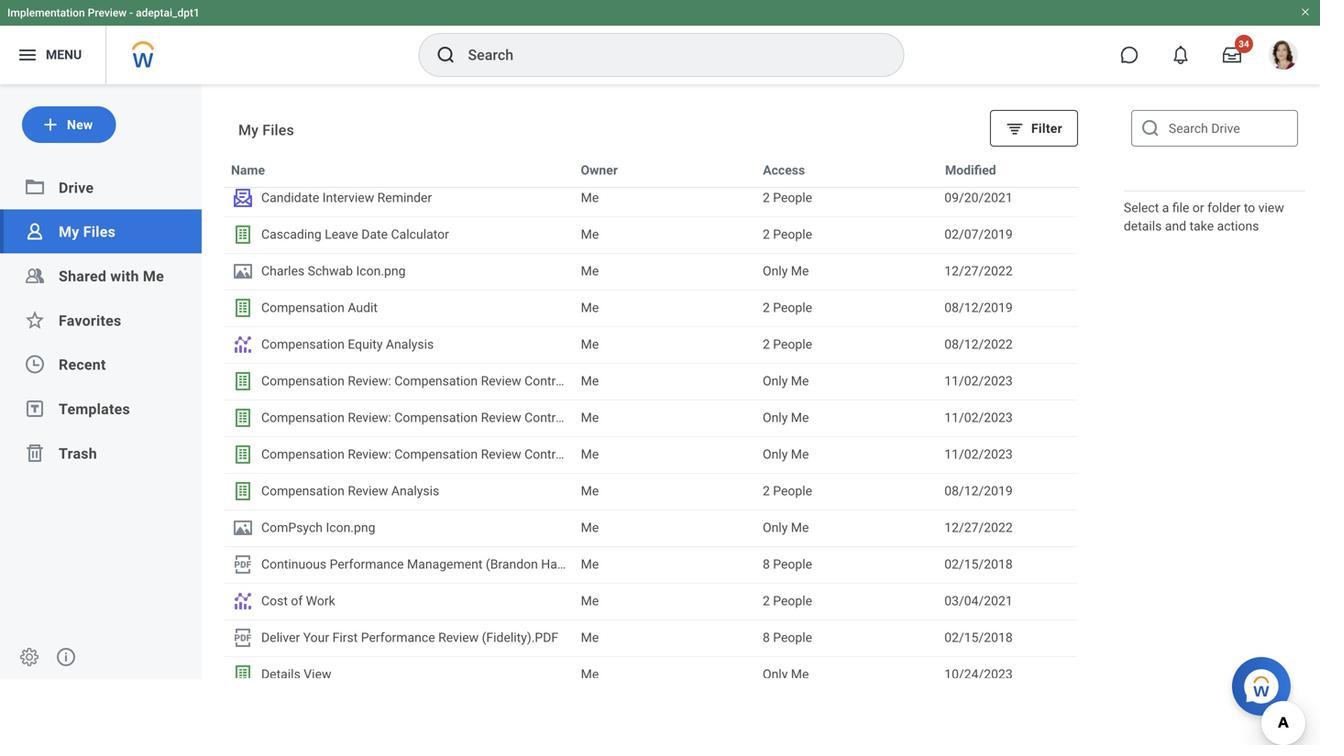 Task type: describe. For each thing, give the bounding box(es) containing it.
me cell for compensation audit link at the left of the page
[[574, 291, 756, 326]]

my files button
[[59, 224, 116, 241]]

row containing candidate interview reminder
[[224, 180, 1079, 216]]

7 row from the top
[[224, 363, 1079, 400]]

preview
[[88, 6, 127, 19]]

equity
[[348, 337, 383, 352]]

templates button
[[59, 401, 130, 418]]

discovery board image for cost of work
[[232, 591, 254, 613]]

03/04/2021
[[945, 594, 1013, 609]]

row containing continuous performance management (brandon hall).pdf
[[224, 547, 1079, 583]]

8 people link for deliver your first performance review (fidelity).pdf
[[763, 628, 930, 649]]

continuous performance management (brandon hall).pdf
[[261, 557, 591, 572]]

12/27/2022 for charles schwab icon.png
[[945, 264, 1013, 279]]

compensation review analysis
[[261, 484, 440, 499]]

me cell for cascading leave date calculator link
[[574, 217, 756, 252]]

only me for eighth me cell from the bottom 'only me' link
[[763, 410, 809, 426]]

deliver your first performance review (fidelity).pdf link
[[232, 627, 567, 649]]

folder open image
[[24, 176, 46, 198]]

02/15/2018 for deliver your first performance review (fidelity).pdf
[[945, 631, 1013, 646]]

select a file or folder to view details and take actions
[[1125, 200, 1285, 234]]

details view link
[[232, 664, 567, 686]]

people for cost of work
[[774, 594, 813, 609]]

8 me cell from the top
[[574, 438, 756, 472]]

2 people link for compensation audit
[[763, 298, 930, 318]]

trash image
[[24, 442, 46, 464]]

compensation for eighth me cell from the bottom
[[261, 410, 345, 426]]

row containing cost of work
[[224, 583, 1079, 620]]

compensation for me cell corresponding to compensation review analysis link
[[261, 484, 345, 499]]

only me for 'only me' link for me cell associated with "charles schwab icon.png" link
[[763, 264, 809, 279]]

1 vertical spatial my files
[[59, 224, 116, 241]]

2 for compensation audit
[[763, 300, 770, 316]]

cascading leave date calculator
[[261, 227, 449, 242]]

details
[[1125, 219, 1163, 234]]

only me for 'only me' link related to sixth me cell
[[763, 374, 809, 389]]

view
[[304, 667, 332, 682]]

(fidelity).pdf
[[482, 631, 559, 646]]

work
[[306, 594, 335, 609]]

compensation review: compensation review control page link for eighth me cell from the bottom
[[232, 407, 599, 429]]

1 vertical spatial icon.png
[[326, 521, 376, 536]]

candidate interview reminder
[[261, 190, 432, 205]]

hall).pdf
[[541, 557, 591, 572]]

leave
[[325, 227, 358, 242]]

12/27/2022 for compsych icon.png
[[945, 521, 1013, 536]]

name
[[231, 163, 265, 178]]

owner button
[[577, 160, 622, 182]]

deliver
[[261, 631, 300, 646]]

2 people link for cost of work
[[763, 592, 930, 612]]

people for deliver your first performance review (fidelity).pdf
[[774, 631, 813, 646]]

shared
[[59, 268, 107, 285]]

actions
[[1218, 219, 1260, 234]]

profile logan mcneil image
[[1270, 40, 1299, 73]]

2 people link for compensation equity analysis
[[763, 335, 930, 355]]

continuous performance management (brandon hall).pdf link
[[232, 554, 591, 576]]

filter image
[[1006, 119, 1025, 138]]

2 people for cost of work
[[763, 594, 813, 609]]

2 people for candidate interview reminder
[[763, 190, 813, 205]]

1 vertical spatial performance
[[361, 631, 435, 646]]

charles schwab icon.png link
[[232, 261, 567, 283]]

compsych icon.png link
[[232, 517, 567, 539]]

2 people for compensation review analysis
[[763, 484, 813, 499]]

9 row from the top
[[224, 437, 1079, 473]]

owner
[[581, 163, 618, 178]]

8 people for continuous performance management (brandon hall).pdf
[[763, 557, 813, 572]]

menu
[[46, 47, 82, 62]]

2 people link for compensation review analysis
[[763, 482, 930, 502]]

inbox large image
[[1224, 46, 1242, 64]]

compensation review: compensation review control page link for sixth me cell
[[232, 371, 599, 393]]

people for compensation audit
[[774, 300, 813, 316]]

2 people for compensation audit
[[763, 300, 813, 316]]

7 me cell from the top
[[574, 401, 756, 436]]

only for 'only me' link related to sixth me cell
[[763, 374, 788, 389]]

row containing details view
[[224, 657, 1079, 693]]

of
[[291, 594, 303, 609]]

34
[[1240, 39, 1250, 50]]

workbook image for compensation audit link at the left of the page's me cell
[[232, 297, 254, 319]]

row containing compsych icon.png
[[224, 510, 1079, 547]]

close environment banner image
[[1301, 6, 1312, 17]]

candidate
[[261, 190, 319, 205]]

compensation review: compensation review control page for sixth me cell
[[261, 374, 599, 389]]

workbook image for eighth row from the top
[[232, 407, 254, 429]]

drive
[[59, 179, 94, 197]]

review: for workbook image associated with 7th me cell from the bottom of the item list element
[[348, 447, 392, 462]]

take
[[1190, 219, 1215, 234]]

file
[[1173, 200, 1190, 216]]

compensation review: compensation review control page for 7th me cell from the bottom of the item list element
[[261, 447, 599, 462]]

2 for cascading leave date calculator
[[763, 227, 770, 242]]

new
[[67, 117, 93, 132]]

people for cascading leave date calculator
[[774, 227, 813, 242]]

8 for deliver your first performance review (fidelity).pdf
[[763, 631, 770, 646]]

trash
[[59, 445, 97, 463]]

shared with me button
[[59, 268, 164, 285]]

row containing charles schwab icon.png
[[224, 253, 1079, 290]]

star image
[[24, 309, 46, 331]]

me cell for cost of work link
[[574, 584, 756, 619]]

page for 7th me cell from the bottom of the item list element
[[570, 447, 599, 462]]

row containing name
[[224, 151, 1079, 188]]

discovery board image
[[232, 334, 254, 356]]

shared with me
[[59, 268, 164, 285]]

only for eighth me cell from the bottom 'only me' link
[[763, 410, 788, 426]]

2 for compensation equity analysis
[[763, 337, 770, 352]]

recent button
[[59, 357, 106, 374]]

date
[[362, 227, 388, 242]]

02/07/2019
[[945, 227, 1013, 242]]

0 vertical spatial performance
[[330, 557, 404, 572]]

adeptai_dpt1
[[136, 6, 200, 19]]

2 people link for cascading leave date calculator
[[763, 225, 930, 245]]

modified
[[946, 163, 997, 178]]

a
[[1163, 200, 1170, 216]]

compsych icon.png
[[261, 521, 376, 536]]

control for 7th me cell from the bottom of the item list element
[[525, 447, 566, 462]]

workbook image for me cell related to cascading leave date calculator link
[[232, 224, 254, 246]]

compensation review analysis link
[[232, 481, 567, 503]]

only me link for me cell associated with "charles schwab icon.png" link
[[763, 261, 930, 282]]

deliver your first performance review (fidelity).pdf
[[261, 631, 559, 646]]

cost of work link
[[232, 591, 567, 613]]

2 people for cascading leave date calculator
[[763, 227, 813, 242]]

compensation for me cell related to compensation equity analysis link
[[261, 337, 345, 352]]

only me link for 7th me cell from the bottom of the item list element
[[763, 445, 930, 465]]

1 vertical spatial my
[[59, 224, 79, 241]]

access
[[763, 163, 806, 178]]

favorites button
[[59, 312, 122, 330]]

me cell for continuous performance management (brandon hall).pdf link
[[574, 548, 756, 582]]

templates
[[59, 401, 130, 418]]

implementation
[[7, 6, 85, 19]]

drive button
[[59, 179, 94, 197]]

08/12/2019 for compensation audit
[[945, 300, 1013, 316]]

only me link for eighth me cell from the bottom
[[763, 408, 930, 428]]

only for 'only me' link for me cell associated with "charles schwab icon.png" link
[[763, 264, 788, 279]]

analysis for compensation equity analysis
[[386, 337, 434, 352]]

with
[[110, 268, 139, 285]]

8 people for deliver your first performance review (fidelity).pdf
[[763, 631, 813, 646]]



Task type: vqa. For each thing, say whether or not it's contained in the screenshot.
Compensation Equity Analysis
yes



Task type: locate. For each thing, give the bounding box(es) containing it.
1 vertical spatial control
[[525, 410, 566, 426]]

1 vertical spatial 11/02/2023
[[945, 410, 1013, 426]]

0 vertical spatial my
[[238, 122, 259, 139]]

analysis for compensation review analysis
[[392, 484, 440, 499]]

me cell for compensation review analysis link
[[574, 474, 756, 509]]

user image
[[24, 221, 46, 243]]

0 vertical spatial analysis
[[386, 337, 434, 352]]

7 people from the top
[[774, 594, 813, 609]]

2 people
[[763, 190, 813, 205], [763, 227, 813, 242], [763, 300, 813, 316], [763, 337, 813, 352], [763, 484, 813, 499], [763, 594, 813, 609]]

02/15/2018 up 10/24/2023
[[945, 631, 1013, 646]]

5 row from the top
[[224, 290, 1079, 327]]

Search Workday  search field
[[468, 35, 866, 75]]

page for sixth me cell
[[570, 374, 599, 389]]

discovery board image for compensation equity analysis
[[232, 334, 254, 356]]

12/27/2022 down 02/07/2019
[[945, 264, 1013, 279]]

1 page from the top
[[570, 374, 599, 389]]

people for compensation equity analysis
[[774, 337, 813, 352]]

info image
[[55, 647, 77, 669]]

6 2 people link from the top
[[763, 592, 930, 612]]

filter
[[1032, 121, 1063, 136]]

review for 7th me cell from the bottom of the item list element
[[481, 447, 522, 462]]

12 me cell from the top
[[574, 584, 756, 619]]

1 review: from the top
[[348, 374, 392, 389]]

12/27/2022
[[945, 264, 1013, 279], [945, 521, 1013, 536]]

2 vertical spatial control
[[525, 447, 566, 462]]

8 people from the top
[[774, 631, 813, 646]]

people for candidate interview reminder
[[774, 190, 813, 205]]

cascading
[[261, 227, 322, 242]]

review
[[481, 374, 522, 389], [481, 410, 522, 426], [481, 447, 522, 462], [348, 484, 388, 499], [439, 631, 479, 646]]

workbook image for row containing compensation review analysis
[[232, 481, 254, 503]]

2 for cost of work
[[763, 594, 770, 609]]

5 2 people link from the top
[[763, 482, 930, 502]]

2 compensation review: compensation review control page from the top
[[261, 410, 599, 426]]

compensation equity analysis link
[[232, 334, 567, 356]]

3 workbook image from the top
[[232, 407, 254, 429]]

11/02/2023 for 'only me' link for 7th me cell from the bottom of the item list element
[[945, 447, 1013, 462]]

my up name at left
[[238, 122, 259, 139]]

3 only from the top
[[763, 410, 788, 426]]

3 review: from the top
[[348, 447, 392, 462]]

1 vertical spatial 08/12/2019
[[945, 484, 1013, 499]]

compsych
[[261, 521, 323, 536]]

6 only from the top
[[763, 667, 788, 682]]

0 vertical spatial 02/15/2018
[[945, 557, 1013, 572]]

1 horizontal spatial my
[[238, 122, 259, 139]]

notification template image
[[232, 187, 254, 209], [232, 187, 254, 209]]

1 08/12/2019 from the top
[[945, 300, 1013, 316]]

my files up shared
[[59, 224, 116, 241]]

people for continuous performance management (brandon hall).pdf
[[774, 557, 813, 572]]

justify image
[[17, 44, 39, 66]]

2 02/15/2018 from the top
[[945, 631, 1013, 646]]

1 vertical spatial search image
[[1140, 117, 1162, 139]]

only for 'only me' link related to me cell corresponding to details view link
[[763, 667, 788, 682]]

row
[[224, 151, 1079, 188], [224, 180, 1079, 216], [224, 216, 1079, 253], [224, 253, 1079, 290], [224, 290, 1079, 327], [224, 327, 1079, 363], [224, 363, 1079, 400], [224, 400, 1079, 437], [224, 437, 1079, 473], [224, 473, 1079, 510], [224, 510, 1079, 547], [224, 547, 1079, 583], [224, 583, 1079, 620], [224, 620, 1079, 657], [224, 657, 1079, 693]]

2 vertical spatial review:
[[348, 447, 392, 462]]

review for sixth me cell
[[481, 374, 522, 389]]

4 2 people link from the top
[[763, 335, 930, 355]]

search drive field
[[1132, 110, 1299, 147]]

continuous
[[261, 557, 327, 572]]

only me link for me cell for 'compsych icon.png' link
[[763, 518, 930, 538]]

compensation audit link
[[232, 297, 567, 319]]

charles
[[261, 264, 305, 279]]

3 compensation review: compensation review control page link from the top
[[232, 444, 599, 466]]

2 people for compensation equity analysis
[[763, 337, 813, 352]]

1 me cell from the top
[[574, 181, 756, 216]]

13 me cell from the top
[[574, 621, 756, 656]]

control for sixth me cell
[[525, 374, 566, 389]]

0 vertical spatial compensation review: compensation review control page
[[261, 374, 599, 389]]

4 2 from the top
[[763, 337, 770, 352]]

02/15/2018 for continuous performance management (brandon hall).pdf
[[945, 557, 1013, 572]]

workbook image for eighth me cell from the bottom
[[232, 407, 254, 429]]

3 11/02/2023 from the top
[[945, 447, 1013, 462]]

me
[[581, 190, 599, 205], [581, 227, 599, 242], [581, 264, 599, 279], [791, 264, 809, 279], [143, 268, 164, 285], [581, 300, 599, 316], [581, 337, 599, 352], [581, 374, 599, 389], [791, 374, 809, 389], [581, 410, 599, 426], [791, 410, 809, 426], [581, 447, 599, 462], [791, 447, 809, 462], [581, 484, 599, 499], [581, 521, 599, 536], [791, 521, 809, 536], [581, 557, 599, 572], [581, 594, 599, 609], [581, 631, 599, 646], [581, 667, 599, 682], [791, 667, 809, 682]]

files inside item list element
[[263, 122, 294, 139]]

workbook image
[[232, 224, 254, 246], [232, 297, 254, 319], [232, 407, 254, 429], [232, 444, 254, 466]]

performance down cost of work link
[[361, 631, 435, 646]]

2 only me link from the top
[[763, 372, 930, 392]]

(brandon
[[486, 557, 538, 572]]

compensation review: compensation review control page for eighth me cell from the bottom
[[261, 410, 599, 426]]

me cell for 'candidate interview reminder' link
[[574, 181, 756, 216]]

compensation review: compensation review control page link for 7th me cell from the bottom of the item list element
[[232, 444, 599, 466]]

interview
[[323, 190, 374, 205]]

document image
[[232, 261, 254, 283], [232, 261, 254, 283], [232, 517, 254, 539], [232, 554, 254, 576]]

0 horizontal spatial my
[[59, 224, 79, 241]]

only me link for sixth me cell
[[763, 372, 930, 392]]

performance
[[330, 557, 404, 572], [361, 631, 435, 646]]

icon.png down date
[[356, 264, 406, 279]]

1 compensation review: compensation review control page from the top
[[261, 374, 599, 389]]

workbook image for row containing compensation audit
[[232, 297, 254, 319]]

0 vertical spatial files
[[263, 122, 294, 139]]

10/24/2023
[[945, 667, 1013, 682]]

8 people link for continuous performance management (brandon hall).pdf
[[763, 555, 930, 575]]

1 vertical spatial 12/27/2022
[[945, 521, 1013, 536]]

0 vertical spatial compensation review: compensation review control page link
[[232, 371, 599, 393]]

compensation for 7th me cell from the bottom of the item list element
[[261, 447, 345, 462]]

and
[[1166, 219, 1187, 234]]

8 people
[[763, 557, 813, 572], [763, 631, 813, 646]]

first
[[333, 631, 358, 646]]

cost of work
[[261, 594, 335, 609]]

10 me cell from the top
[[574, 511, 756, 546]]

grid containing name
[[224, 151, 1079, 693]]

6 people from the top
[[774, 557, 813, 572]]

1 horizontal spatial files
[[263, 122, 294, 139]]

plus image
[[41, 116, 60, 134]]

page for eighth me cell from the bottom
[[570, 410, 599, 426]]

1 horizontal spatial my files
[[238, 122, 294, 139]]

12 row from the top
[[224, 547, 1079, 583]]

row containing compensation review analysis
[[224, 473, 1079, 510]]

only me
[[763, 264, 809, 279], [763, 374, 809, 389], [763, 410, 809, 426], [763, 447, 809, 462], [763, 521, 809, 536], [763, 667, 809, 682]]

2 for candidate interview reminder
[[763, 190, 770, 205]]

1 2 from the top
[[763, 190, 770, 205]]

1 2 people link from the top
[[763, 188, 930, 208]]

08/12/2022
[[945, 337, 1013, 352]]

me cell for deliver your first performance review (fidelity).pdf link
[[574, 621, 756, 656]]

0 horizontal spatial my files
[[59, 224, 116, 241]]

1 vertical spatial 8 people link
[[763, 628, 930, 649]]

compensation equity analysis
[[261, 337, 434, 352]]

row containing deliver your first performance review (fidelity).pdf
[[224, 620, 1079, 657]]

0 vertical spatial 08/12/2019
[[945, 300, 1013, 316]]

3 2 people from the top
[[763, 300, 813, 316]]

analysis up 'compsych icon.png' link
[[392, 484, 440, 499]]

gear image
[[18, 647, 40, 669]]

-
[[129, 6, 133, 19]]

34 button
[[1213, 35, 1254, 75]]

clock image
[[24, 354, 46, 376]]

0 vertical spatial 12/27/2022
[[945, 264, 1013, 279]]

2 vertical spatial compensation review: compensation review control page link
[[232, 444, 599, 466]]

files up shared with me 'button'
[[83, 224, 116, 241]]

3 compensation review: compensation review control page from the top
[[261, 447, 599, 462]]

or
[[1193, 200, 1205, 216]]

menu banner
[[0, 0, 1321, 84]]

6 2 people from the top
[[763, 594, 813, 609]]

only me for me cell for 'compsych icon.png' link 'only me' link
[[763, 521, 809, 536]]

6 only me link from the top
[[763, 665, 930, 685]]

2 only me from the top
[[763, 374, 809, 389]]

11 row from the top
[[224, 510, 1079, 547]]

grid inside item list element
[[224, 151, 1079, 693]]

item list element
[[202, 84, 1101, 693]]

me cell for "charles schwab icon.png" link
[[574, 254, 756, 289]]

1 vertical spatial 8 people
[[763, 631, 813, 646]]

2 row from the top
[[224, 180, 1079, 216]]

5 people from the top
[[774, 484, 813, 499]]

0 horizontal spatial search image
[[435, 44, 457, 66]]

icon.png down the compensation review analysis
[[326, 521, 376, 536]]

grid
[[224, 151, 1079, 693]]

5 only me link from the top
[[763, 518, 930, 538]]

2 2 from the top
[[763, 227, 770, 242]]

0 vertical spatial my files
[[238, 122, 294, 139]]

2 people from the top
[[774, 227, 813, 242]]

8
[[763, 557, 770, 572], [763, 631, 770, 646]]

audit
[[348, 300, 378, 316]]

8 for continuous performance management (brandon hall).pdf
[[763, 557, 770, 572]]

discovery board image
[[232, 334, 254, 356], [232, 591, 254, 613], [232, 591, 254, 613]]

cost
[[261, 594, 288, 609]]

1 people from the top
[[774, 190, 813, 205]]

3 me cell from the top
[[574, 254, 756, 289]]

2
[[763, 190, 770, 205], [763, 227, 770, 242], [763, 300, 770, 316], [763, 337, 770, 352], [763, 484, 770, 499], [763, 594, 770, 609]]

view
[[1259, 200, 1285, 216]]

09/20/2021
[[945, 190, 1013, 205]]

2 review: from the top
[[348, 410, 392, 426]]

1 11/02/2023 from the top
[[945, 374, 1013, 389]]

5 2 people from the top
[[763, 484, 813, 499]]

2 people link for candidate interview reminder
[[763, 188, 930, 208]]

workbook image
[[232, 224, 254, 246], [232, 297, 254, 319], [232, 371, 254, 393], [232, 371, 254, 393], [232, 407, 254, 429], [232, 444, 254, 466], [232, 481, 254, 503], [232, 481, 254, 503], [232, 664, 254, 686], [232, 664, 254, 686]]

access button
[[760, 160, 809, 182]]

1 8 from the top
[[763, 557, 770, 572]]

performance down 'compsych icon.png' link
[[330, 557, 404, 572]]

0 horizontal spatial files
[[83, 224, 116, 241]]

2 12/27/2022 from the top
[[945, 521, 1013, 536]]

new button
[[22, 106, 116, 143]]

2 8 people link from the top
[[763, 628, 930, 649]]

2 vertical spatial 11/02/2023
[[945, 447, 1013, 462]]

1 vertical spatial 02/15/2018
[[945, 631, 1013, 646]]

files up name at left
[[263, 122, 294, 139]]

11/02/2023 for eighth me cell from the bottom 'only me' link
[[945, 410, 1013, 426]]

1 only me from the top
[[763, 264, 809, 279]]

5 only from the top
[[763, 521, 788, 536]]

people
[[774, 190, 813, 205], [774, 227, 813, 242], [774, 300, 813, 316], [774, 337, 813, 352], [774, 484, 813, 499], [774, 557, 813, 572], [774, 594, 813, 609], [774, 631, 813, 646]]

review for eighth me cell from the bottom
[[481, 410, 522, 426]]

0 vertical spatial control
[[525, 374, 566, 389]]

details view
[[261, 667, 332, 682]]

filter button
[[991, 110, 1079, 147]]

5 me cell from the top
[[574, 327, 756, 362]]

8 row from the top
[[224, 400, 1079, 437]]

2 workbook image from the top
[[232, 297, 254, 319]]

4 workbook image from the top
[[232, 444, 254, 466]]

5 only me from the top
[[763, 521, 809, 536]]

menu button
[[0, 26, 106, 84]]

14 me cell from the top
[[574, 658, 756, 693]]

workbook image for seventh row from the top of the grid containing name
[[232, 371, 254, 393]]

1 only me link from the top
[[763, 261, 930, 282]]

0 vertical spatial review:
[[348, 374, 392, 389]]

5 2 from the top
[[763, 484, 770, 499]]

control for eighth me cell from the bottom
[[525, 410, 566, 426]]

1 vertical spatial page
[[570, 410, 599, 426]]

3 2 people link from the top
[[763, 298, 930, 318]]

0 vertical spatial 8
[[763, 557, 770, 572]]

0 vertical spatial 8 people link
[[763, 555, 930, 575]]

3 people from the top
[[774, 300, 813, 316]]

14 row from the top
[[224, 620, 1079, 657]]

1 vertical spatial compensation review: compensation review control page
[[261, 410, 599, 426]]

recent
[[59, 357, 106, 374]]

icon.png
[[356, 264, 406, 279], [326, 521, 376, 536]]

shared with me image
[[24, 265, 46, 287]]

1 horizontal spatial search image
[[1140, 117, 1162, 139]]

candidate interview reminder link
[[232, 187, 567, 209]]

control
[[525, 374, 566, 389], [525, 410, 566, 426], [525, 447, 566, 462]]

2 compensation review: compensation review control page link from the top
[[232, 407, 599, 429]]

schwab
[[308, 264, 353, 279]]

compensation audit
[[261, 300, 378, 316]]

workbook image for row containing details view
[[232, 664, 254, 686]]

your
[[303, 631, 329, 646]]

2 vertical spatial page
[[570, 447, 599, 462]]

2 2 people link from the top
[[763, 225, 930, 245]]

cascading leave date calculator link
[[232, 224, 567, 246]]

only me link for me cell corresponding to details view link
[[763, 665, 930, 685]]

0 vertical spatial page
[[570, 374, 599, 389]]

2 08/12/2019 from the top
[[945, 484, 1013, 499]]

my files up name at left
[[238, 122, 294, 139]]

1 02/15/2018 from the top
[[945, 557, 1013, 572]]

1 row from the top
[[224, 151, 1079, 188]]

4 only me link from the top
[[763, 445, 930, 465]]

select
[[1125, 200, 1160, 216]]

0 vertical spatial 8 people
[[763, 557, 813, 572]]

4 only me from the top
[[763, 447, 809, 462]]

workbook image for row containing cascading leave date calculator
[[232, 224, 254, 246]]

favorites
[[59, 312, 122, 330]]

1 vertical spatial compensation review: compensation review control page link
[[232, 407, 599, 429]]

6 2 from the top
[[763, 594, 770, 609]]

review: for workbook image for eighth me cell from the bottom
[[348, 410, 392, 426]]

my inside item list element
[[238, 122, 259, 139]]

1 12/27/2022 from the top
[[945, 264, 1013, 279]]

8 people link
[[763, 555, 930, 575], [763, 628, 930, 649]]

2 8 people from the top
[[763, 631, 813, 646]]

to
[[1245, 200, 1256, 216]]

implementation preview -   adeptai_dpt1
[[7, 6, 200, 19]]

2 vertical spatial compensation review: compensation review control page
[[261, 447, 599, 462]]

reminder
[[378, 190, 432, 205]]

08/12/2019 for compensation review analysis
[[945, 484, 1013, 499]]

row containing compensation equity analysis
[[224, 327, 1079, 363]]

6 only me from the top
[[763, 667, 809, 682]]

11/02/2023 for 'only me' link related to sixth me cell
[[945, 374, 1013, 389]]

4 2 people from the top
[[763, 337, 813, 352]]

3 control from the top
[[525, 447, 566, 462]]

13 row from the top
[[224, 583, 1079, 620]]

6 me cell from the top
[[574, 364, 756, 399]]

workbook image for seventh row from the bottom
[[232, 444, 254, 466]]

my right user 'icon'
[[59, 224, 79, 241]]

6 row from the top
[[224, 327, 1079, 363]]

row containing compensation audit
[[224, 290, 1079, 327]]

workbook image for 7th me cell from the bottom of the item list element
[[232, 444, 254, 466]]

calculator
[[391, 227, 449, 242]]

02/15/2018 up 03/04/2021
[[945, 557, 1013, 572]]

charles schwab icon.png
[[261, 264, 406, 279]]

me cell
[[574, 181, 756, 216], [574, 217, 756, 252], [574, 254, 756, 289], [574, 291, 756, 326], [574, 327, 756, 362], [574, 364, 756, 399], [574, 401, 756, 436], [574, 438, 756, 472], [574, 474, 756, 509], [574, 511, 756, 546], [574, 548, 756, 582], [574, 584, 756, 619], [574, 621, 756, 656], [574, 658, 756, 693]]

notifications large image
[[1172, 46, 1191, 64]]

11 me cell from the top
[[574, 548, 756, 582]]

1 workbook image from the top
[[232, 224, 254, 246]]

only me for 'only me' link related to me cell corresponding to details view link
[[763, 667, 809, 682]]

2 8 from the top
[[763, 631, 770, 646]]

1 vertical spatial 8
[[763, 631, 770, 646]]

only
[[763, 264, 788, 279], [763, 374, 788, 389], [763, 410, 788, 426], [763, 447, 788, 462], [763, 521, 788, 536], [763, 667, 788, 682]]

compensation review: compensation review control page
[[261, 374, 599, 389], [261, 410, 599, 426], [261, 447, 599, 462]]

1 vertical spatial files
[[83, 224, 116, 241]]

0 vertical spatial 11/02/2023
[[945, 374, 1013, 389]]

only for me cell for 'compsych icon.png' link 'only me' link
[[763, 521, 788, 536]]

me cell for compensation equity analysis link
[[574, 327, 756, 362]]

10 row from the top
[[224, 473, 1079, 510]]

4 people from the top
[[774, 337, 813, 352]]

only me for 'only me' link for 7th me cell from the bottom of the item list element
[[763, 447, 809, 462]]

row containing cascading leave date calculator
[[224, 216, 1079, 253]]

3 only me from the top
[[763, 410, 809, 426]]

12/27/2022 up 03/04/2021
[[945, 521, 1013, 536]]

3 row from the top
[[224, 216, 1079, 253]]

1 vertical spatial review:
[[348, 410, 392, 426]]

2 page from the top
[[570, 410, 599, 426]]

my files
[[238, 122, 294, 139], [59, 224, 116, 241]]

2 11/02/2023 from the top
[[945, 410, 1013, 426]]

people for compensation review analysis
[[774, 484, 813, 499]]

folder
[[1208, 200, 1241, 216]]

1 compensation review: compensation review control page link from the top
[[232, 371, 599, 393]]

0 vertical spatial search image
[[435, 44, 457, 66]]

4 row from the top
[[224, 253, 1079, 290]]

2 only from the top
[[763, 374, 788, 389]]

2 me cell from the top
[[574, 217, 756, 252]]

2 for compensation review analysis
[[763, 484, 770, 499]]

1 2 people from the top
[[763, 190, 813, 205]]

only for 'only me' link for 7th me cell from the bottom of the item list element
[[763, 447, 788, 462]]

1 8 people link from the top
[[763, 555, 930, 575]]

9 me cell from the top
[[574, 474, 756, 509]]

0 vertical spatial icon.png
[[356, 264, 406, 279]]

analysis down compensation audit link at the left of the page
[[386, 337, 434, 352]]

trash button
[[59, 445, 97, 463]]

me cell for 'compsych icon.png' link
[[574, 511, 756, 546]]

my files inside item list element
[[238, 122, 294, 139]]

document image
[[232, 517, 254, 539], [232, 554, 254, 576], [232, 627, 254, 649], [232, 627, 254, 649]]

compensation for compensation audit link at the left of the page's me cell
[[261, 300, 345, 316]]

2 2 people from the top
[[763, 227, 813, 242]]

1 vertical spatial analysis
[[392, 484, 440, 499]]

details
[[261, 667, 301, 682]]

3 only me link from the top
[[763, 408, 930, 428]]

compensation for sixth me cell
[[261, 374, 345, 389]]

search image
[[435, 44, 457, 66], [1140, 117, 1162, 139]]

management
[[407, 557, 483, 572]]

1 only from the top
[[763, 264, 788, 279]]

compensation review: compensation review control page link
[[232, 371, 599, 393], [232, 407, 599, 429], [232, 444, 599, 466]]

2 control from the top
[[525, 410, 566, 426]]



